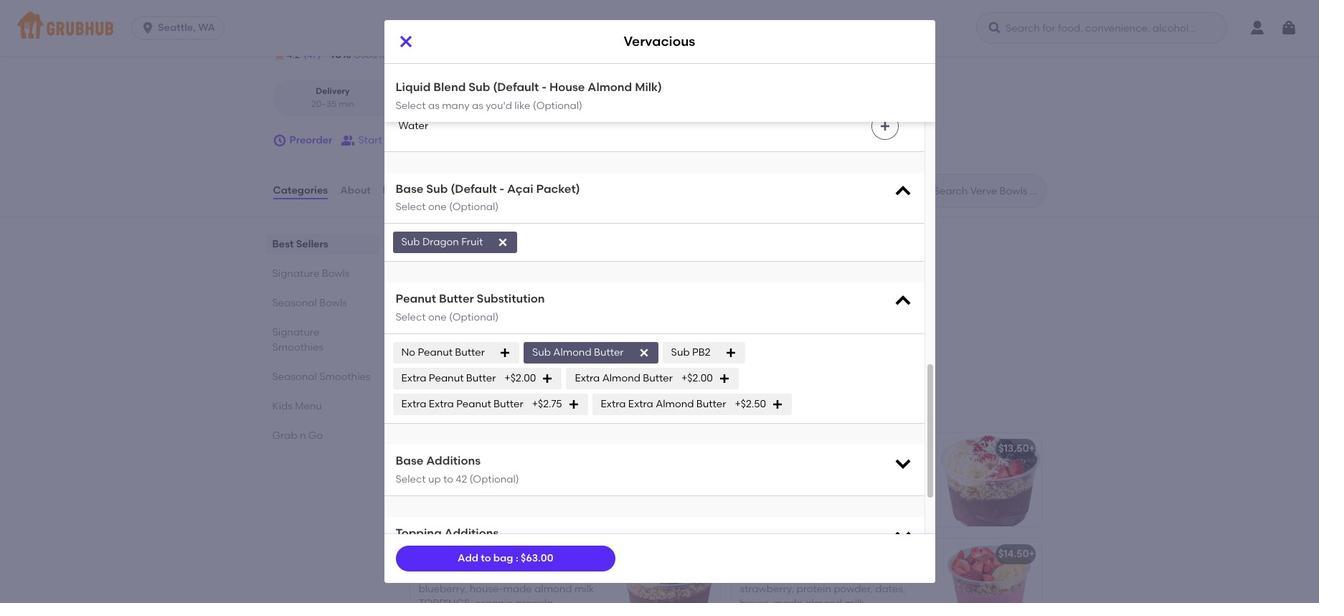Task type: vqa. For each thing, say whether or not it's contained in the screenshot.
"42"
yes



Task type: describe. For each thing, give the bounding box(es) containing it.
base: açai sorbet  toppings: organic granola, banana, strawberry, blueberry, honey, sweetened coconut
[[740, 463, 882, 519]]

extra almond butter
[[575, 373, 673, 385]]

reviews
[[383, 184, 423, 197]]

most
[[407, 255, 431, 267]]

crushed for the bottommost vervacious image
[[519, 510, 559, 522]]

seasonal smoothies
[[272, 371, 371, 383]]

extra for extra peanut butter
[[402, 373, 427, 385]]

best for best sellers
[[272, 238, 294, 251]]

verve bowl image
[[934, 434, 1042, 527]]

delivery
[[316, 86, 350, 96]]

menu
[[295, 401, 322, 413]]

svg image inside seattle, wa button
[[141, 21, 155, 35]]

(optional) inside base additions select up to 42 (optional)
[[470, 474, 519, 486]]

seasonal bowls
[[272, 297, 347, 309]]

toppings: down 42
[[441, 495, 495, 508]]

base for base sub (default - açai packet)
[[396, 182, 424, 196]]

strawberry, up extra peanut butter
[[461, 355, 515, 367]]

0 vertical spatial milk
[[417, 340, 437, 353]]

yum
[[447, 549, 468, 561]]

base for base additions
[[396, 455, 424, 468]]

preorder button
[[272, 128, 333, 154]]

extra for extra almond butter
[[575, 373, 600, 385]]

no
[[402, 347, 416, 359]]

extra extra almond butter
[[601, 398, 727, 411]]

base: inside 'base: dragonfruit, banana, strawberry, protein powder, dates, house-made almond mi'
[[740, 569, 768, 581]]

1 +$1.75 from the top
[[399, 13, 427, 26]]

n
[[300, 430, 306, 442]]

0 vertical spatial vervacious image
[[614, 279, 722, 372]]

coconut
[[796, 507, 837, 519]]

one inside base sub (default - açai packet) select one (optional)
[[428, 201, 447, 213]]

grab
[[272, 430, 298, 442]]

$14.50
[[999, 549, 1030, 561]]

toppings: inside base: açai, banana, strawberry, blueberry, house-made almond milk toppings: organic granol
[[419, 598, 473, 604]]

$13.50 for base: açai sorbet  toppings: organic granola, banana, strawberry, blueberry, honey, sweetened coconut
[[999, 443, 1030, 455]]

0 vertical spatial vervacious
[[624, 33, 696, 50]]

select inside base sub (default - açai packet) select one (optional)
[[396, 201, 426, 213]]

(206) 422-1319
[[610, 28, 677, 40]]

motorworks
[[491, 28, 548, 40]]

add
[[458, 553, 479, 565]]

dragon
[[423, 236, 459, 249]]

$13.50 + for base: açai sorbet  toppings: organic granola, banana, strawberry, blueberry, honey, sweetened coconut
[[999, 443, 1036, 455]]

sub dragon fruit
[[402, 236, 483, 249]]

select inside base additions select up to 42 (optional)
[[396, 474, 426, 486]]

bowl
[[770, 443, 794, 455]]

beast mode image
[[934, 539, 1042, 604]]

butter up extra peanut butter
[[455, 347, 485, 359]]

seasonal for seasonal bowls
[[272, 297, 317, 309]]

1319
[[659, 28, 677, 40]]

almond inside liquid blend sub (default - house almond milk) select as many as you'd like (optional)
[[588, 80, 633, 94]]

svg image inside preorder button
[[272, 134, 287, 148]]

blueberry, inside base: açai, banana, strawberry, blueberry, house-made almond milk toppings: organic granol
[[419, 583, 467, 596]]

sub for sub pb2
[[671, 347, 690, 359]]

blueberry, inside base: açai sorbet  toppings: organic granola, banana, strawberry, blueberry, honey, sweetened coconut
[[797, 493, 846, 505]]

extra peanut butter
[[402, 373, 496, 385]]

0.5
[[420, 99, 433, 109]]

start
[[358, 134, 382, 146]]

seattle,
[[158, 22, 196, 34]]

$63.00
[[521, 553, 554, 565]]

preorder
[[290, 134, 333, 146]]

seattle, wa
[[158, 22, 215, 34]]

go
[[309, 430, 323, 442]]

- inside base sub (default - açai packet) select one (optional)
[[500, 182, 505, 196]]

milk)
[[635, 80, 662, 94]]

Search Verve Bowls - Capitol Hill search field
[[933, 184, 1042, 198]]

base sub (default - açai packet) select one (optional)
[[396, 182, 580, 213]]

96
[[330, 49, 342, 61]]

açai
[[771, 463, 792, 476]]

water
[[399, 119, 429, 132]]

$14.50 +
[[999, 549, 1036, 561]]

base: inside base: açai, banana, strawberry, blueberry, house-made almond milk toppings: organic granol
[[419, 569, 447, 581]]

peanut for vervacious image to the top
[[417, 326, 453, 338]]

2 vertical spatial granola,
[[537, 495, 578, 508]]

middle
[[422, 28, 454, 40]]

1 horizontal spatial signature bowls
[[407, 400, 529, 418]]

good food
[[354, 50, 398, 60]]

banana, inside base: açai, banana, strawberry, blueberry, house-made almond milk toppings: organic granol
[[476, 569, 517, 581]]

best sellers
[[272, 238, 328, 251]]

1 vertical spatial to
[[481, 553, 491, 565]]

banana, inside 'base: dragonfruit, banana, strawberry, protein powder, dates, house-made almond mi'
[[831, 569, 872, 581]]

like
[[515, 99, 531, 112]]

peanut down the no peanut butter
[[429, 373, 464, 385]]

food
[[379, 50, 398, 60]]

butter left +$2.75
[[494, 398, 524, 411]]

sub inside base sub (default - açai packet) select one (optional)
[[427, 182, 448, 196]]

+$2.75
[[532, 398, 562, 411]]

açai, for $13.50 +
[[449, 466, 473, 478]]

715 east pine street suite k middle of pike motorworks courtyard
[[290, 28, 600, 40]]

almond up extra extra almond butter
[[603, 373, 641, 385]]

peanut for the bottommost vervacious image
[[419, 481, 454, 493]]

wa
[[198, 22, 215, 34]]

peanut butter substitution select one (optional)
[[396, 292, 545, 324]]

banana, up extra peanut butter
[[417, 355, 459, 367]]

sellers for best sellers
[[296, 238, 328, 251]]

base additions select up to 42 (optional)
[[396, 455, 519, 486]]

main navigation navigation
[[0, 0, 1320, 56]]

min inside pickup 0.5 mi • 10–20 min
[[480, 99, 496, 109]]

almond inside base: açai, banana, strawberry, blueberry, house-made almond milk toppings: organic granol
[[535, 583, 572, 596]]

strawberry, inside 'base: dragonfruit, banana, strawberry, protein powder, dates, house-made almond mi'
[[740, 583, 795, 596]]

select inside peanut butter substitution select one (optional)
[[396, 311, 426, 324]]

sub for sub almond butter
[[532, 347, 551, 359]]

made up $63.00
[[524, 481, 553, 493]]

$13.50 + for base: açai, banana, blueberry, peanut butter, house-made almond milk  toppings: organic granola, banana, strawberry, crushed almonds
[[678, 443, 714, 455]]

verve bowl
[[740, 443, 794, 455]]

(default inside base sub (default - açai packet) select one (optional)
[[451, 182, 497, 196]]

sub pb2
[[671, 347, 711, 359]]

many
[[442, 99, 470, 112]]

suite
[[386, 28, 410, 40]]

açai
[[507, 182, 534, 196]]

base: açai, banana, blueberry, peanut butter, house-made almond milk  toppings: organic granola, banana, strawberry, crushed almonds for the bottommost vervacious image
[[419, 466, 593, 537]]

pickup 0.5 mi • 10–20 min
[[420, 86, 496, 109]]

+$2.00 for extra almond butter
[[682, 373, 713, 385]]

star icon image
[[272, 48, 287, 63]]

•
[[449, 99, 452, 109]]

grubhub
[[489, 255, 533, 267]]

butter up extra almond butter
[[594, 347, 624, 359]]

butter left the +$2.50
[[697, 398, 727, 411]]

no peanut butter
[[402, 347, 485, 359]]

2 vertical spatial vervacious
[[419, 446, 473, 458]]

apple juice +$1.75
[[399, 57, 457, 84]]

verve
[[740, 443, 768, 455]]

strawberry, inside base: açai, banana, strawberry, blueberry, house-made almond milk toppings: organic granol
[[519, 569, 574, 581]]

grab n go
[[272, 430, 323, 442]]

honey,
[[848, 493, 880, 505]]

berry yum
[[419, 549, 468, 561]]

strawberry, up "bag"
[[462, 510, 517, 522]]

organic inside base: açai sorbet  toppings: organic granola, banana, strawberry, blueberry, honey, sweetened coconut
[[740, 478, 778, 490]]

715
[[290, 28, 305, 40]]

to inside base additions select up to 42 (optional)
[[444, 474, 454, 486]]

organic up :
[[497, 495, 535, 508]]

715 east pine street suite k middle of pike motorworks courtyard button
[[290, 26, 601, 42]]

banana, inside base: açai sorbet  toppings: organic granola, banana, strawberry, blueberry, honey, sweetened coconut
[[823, 478, 865, 490]]

crushed for vervacious image to the top
[[518, 355, 557, 367]]

sub inside liquid blend sub (default - house almond milk) select as many as you'd like (optional)
[[469, 80, 490, 94]]

base: inside base: açai sorbet  toppings: organic granola, banana, strawberry, blueberry, honey, sweetened coconut
[[740, 463, 768, 476]]

street
[[354, 28, 383, 40]]

group
[[385, 134, 414, 146]]

0 vertical spatial bowls
[[322, 268, 350, 280]]

apple
[[399, 57, 428, 70]]

berry
[[419, 549, 445, 561]]

protein
[[797, 583, 832, 596]]

422-
[[638, 28, 659, 40]]

milk inside base: açai, banana, strawberry, blueberry, house-made almond milk toppings: organic granol
[[575, 583, 595, 596]]

ordered
[[433, 255, 472, 267]]

(47)
[[304, 49, 321, 61]]

kids
[[272, 401, 293, 413]]

1 vertical spatial vervacious
[[417, 291, 472, 303]]

+$2.50
[[735, 398, 767, 411]]

good
[[354, 50, 377, 60]]

one inside peanut butter substitution select one (optional)
[[428, 311, 447, 324]]

butter, for vervacious image to the top
[[455, 326, 487, 338]]

select inside liquid blend sub (default - house almond milk) select as many as you'd like (optional)
[[396, 99, 426, 112]]



Task type: locate. For each thing, give the bounding box(es) containing it.
0 vertical spatial smoothies
[[272, 342, 324, 354]]

strawberry, down dragonfruit,
[[740, 583, 795, 596]]

dragonfruit,
[[771, 569, 828, 581]]

additions inside base additions select up to 42 (optional)
[[427, 455, 481, 468]]

1 horizontal spatial best
[[407, 235, 440, 253]]

blueberry, up the coconut on the bottom of the page
[[797, 493, 846, 505]]

almonds
[[417, 369, 460, 382], [419, 525, 461, 537]]

1 vertical spatial +$1.75
[[399, 72, 427, 84]]

1 one from the top
[[428, 201, 447, 213]]

strawberry, down $63.00
[[519, 569, 574, 581]]

east
[[307, 28, 328, 40]]

sellers
[[444, 235, 494, 253], [296, 238, 328, 251]]

base inside base sub (default - açai packet) select one (optional)
[[396, 182, 424, 196]]

2 vertical spatial milk
[[575, 583, 595, 596]]

0 horizontal spatial min
[[339, 99, 354, 109]]

1 vertical spatial smoothies
[[320, 371, 371, 383]]

peanut down extra peanut butter
[[457, 398, 491, 411]]

2 base from the top
[[396, 455, 424, 468]]

1 horizontal spatial +$2.00
[[682, 373, 713, 385]]

0 horizontal spatial -
[[500, 182, 505, 196]]

svg image
[[988, 21, 1003, 35], [397, 33, 414, 50], [880, 66, 891, 77], [880, 120, 891, 132], [893, 181, 913, 201], [498, 237, 509, 249], [499, 348, 511, 359], [772, 399, 784, 411]]

start group order button
[[341, 128, 443, 154]]

made inside 'base: dragonfruit, banana, strawberry, protein powder, dates, house-made almond mi'
[[774, 598, 803, 604]]

(206)
[[610, 28, 635, 40]]

(default inside liquid blend sub (default - house almond milk) select as many as you'd like (optional)
[[493, 80, 539, 94]]

peanut
[[417, 326, 453, 338], [419, 481, 454, 493]]

banana, up topping additions
[[419, 510, 460, 522]]

1 vertical spatial açai,
[[449, 466, 473, 478]]

crushed
[[518, 355, 557, 367], [519, 510, 559, 522]]

vervacious image
[[614, 279, 722, 372], [613, 434, 720, 527]]

made down dragonfruit,
[[774, 598, 803, 604]]

pike
[[469, 28, 489, 40]]

pickup
[[444, 86, 472, 96]]

crushed up $63.00
[[519, 510, 559, 522]]

house- down "bag"
[[470, 583, 503, 596]]

about button
[[340, 165, 371, 217]]

bag
[[494, 553, 514, 565]]

best up most
[[407, 235, 440, 253]]

+$2.00 down pb2
[[682, 373, 713, 385]]

smoothies for seasonal
[[320, 371, 371, 383]]

additions up 42
[[427, 455, 481, 468]]

blueberry, down the 'substitution'
[[518, 311, 567, 323]]

2 as from the left
[[472, 99, 484, 112]]

base: açai, banana, blueberry, peanut butter, house-made almond milk  toppings: organic granola, banana, strawberry, crushed almonds for vervacious image to the top
[[417, 311, 592, 382]]

3 select from the top
[[396, 311, 426, 324]]

sub left pb2
[[671, 347, 690, 359]]

2 vertical spatial signature
[[407, 400, 481, 418]]

4 select from the top
[[396, 474, 426, 486]]

+$2.00 for extra peanut butter
[[505, 373, 536, 385]]

signature bowls down extra peanut butter
[[407, 400, 529, 418]]

banana,
[[474, 311, 516, 323], [417, 355, 459, 367], [476, 466, 517, 478], [823, 478, 865, 490], [419, 510, 460, 522], [476, 569, 517, 581], [831, 569, 872, 581]]

courtyard
[[550, 28, 600, 40]]

toppings: up extra peanut butter
[[439, 340, 494, 353]]

1 vertical spatial one
[[428, 311, 447, 324]]

reviews button
[[382, 165, 424, 217]]

Input item quantity number field
[[841, 58, 872, 84]]

0 vertical spatial granola,
[[536, 340, 577, 353]]

açai, right up
[[449, 466, 473, 478]]

butter up extra extra almond butter
[[643, 373, 673, 385]]

(default
[[493, 80, 539, 94], [451, 182, 497, 196]]

select up the no in the left bottom of the page
[[396, 311, 426, 324]]

0 horizontal spatial signature bowls
[[272, 268, 350, 280]]

0 horizontal spatial +$2.00
[[505, 373, 536, 385]]

base: left 42
[[419, 466, 447, 478]]

(206) 422-1319 button
[[610, 27, 677, 42]]

butter, right up
[[456, 481, 488, 493]]

0 horizontal spatial best
[[272, 238, 294, 251]]

(optional) down the 'substitution'
[[449, 311, 499, 324]]

add to bag : $63.00
[[458, 553, 554, 565]]

0 vertical spatial one
[[428, 201, 447, 213]]

- left açai
[[500, 182, 505, 196]]

organic down "bag"
[[475, 598, 513, 604]]

pine
[[331, 28, 352, 40]]

toppings: up honey,
[[828, 463, 882, 476]]

açai, for $14.50 +
[[449, 569, 473, 581]]

1 vertical spatial signature
[[272, 327, 320, 339]]

min
[[339, 99, 354, 109], [480, 99, 496, 109]]

almonds for vervacious image to the top
[[417, 369, 460, 382]]

seattle, wa button
[[131, 17, 230, 39]]

açai, inside base: açai, banana, strawberry, blueberry, house-made almond milk toppings: organic granol
[[449, 569, 473, 581]]

signature inside signature smoothies
[[272, 327, 320, 339]]

butter inside peanut butter substitution select one (optional)
[[439, 292, 474, 306]]

0 vertical spatial (default
[[493, 80, 539, 94]]

bowls left +$2.75
[[485, 400, 529, 418]]

dates,
[[876, 583, 906, 596]]

butter down ordered
[[439, 292, 474, 306]]

peanut down most
[[396, 292, 436, 306]]

(optional) up fruit
[[449, 201, 499, 213]]

house- right 42
[[491, 481, 524, 493]]

smoothies for signature
[[272, 342, 324, 354]]

up
[[428, 474, 441, 486]]

powder,
[[834, 583, 873, 596]]

additions
[[427, 455, 481, 468], [445, 527, 499, 541]]

toppings: inside base: açai sorbet  toppings: organic granola, banana, strawberry, blueberry, honey, sweetened coconut
[[828, 463, 882, 476]]

+ for base: açai sorbet  toppings: organic granola, banana, strawberry, blueberry, honey, sweetened coconut
[[1030, 443, 1036, 455]]

peanut left 42
[[419, 481, 454, 493]]

as left •
[[428, 99, 440, 112]]

organic down açai
[[740, 478, 778, 490]]

almond down sub pb2 on the bottom right of the page
[[656, 398, 694, 411]]

additions up add
[[445, 527, 499, 541]]

açai, up the no peanut butter
[[448, 311, 472, 323]]

0 vertical spatial peanut
[[417, 326, 453, 338]]

house
[[550, 80, 585, 94]]

2 +$2.00 from the left
[[682, 373, 713, 385]]

house-
[[489, 326, 523, 338], [491, 481, 524, 493], [470, 583, 503, 596], [740, 598, 774, 604]]

house- down the 'substitution'
[[489, 326, 523, 338]]

(optional) inside peanut butter substitution select one (optional)
[[449, 311, 499, 324]]

base: up the no peanut butter
[[417, 311, 445, 323]]

:
[[516, 553, 519, 565]]

peanut inside peanut butter substitution select one (optional)
[[396, 292, 436, 306]]

2 select from the top
[[396, 201, 426, 213]]

peanut right the no in the left bottom of the page
[[418, 347, 453, 359]]

1 vertical spatial almonds
[[419, 525, 461, 537]]

2 vertical spatial açai,
[[449, 569, 473, 581]]

1 as from the left
[[428, 99, 440, 112]]

base: açai, banana, strawberry, blueberry, house-made almond milk toppings: organic granol
[[419, 569, 595, 604]]

strawberry, inside base: açai sorbet  toppings: organic granola, banana, strawberry, blueberry, honey, sweetened coconut
[[740, 493, 795, 505]]

2 +$1.75 from the top
[[399, 72, 427, 84]]

1 vertical spatial milk
[[419, 495, 439, 508]]

1 vertical spatial butter,
[[456, 481, 488, 493]]

select left up
[[396, 474, 426, 486]]

additions for base
[[427, 455, 481, 468]]

signature bowls up seasonal bowls
[[272, 268, 350, 280]]

$13.50 +
[[678, 443, 714, 455], [999, 443, 1036, 455]]

topping
[[396, 527, 442, 541]]

people icon image
[[341, 134, 356, 148]]

1 min from the left
[[339, 99, 354, 109]]

0 horizontal spatial $13.50 +
[[678, 443, 714, 455]]

granola,
[[536, 340, 577, 353], [780, 478, 821, 490], [537, 495, 578, 508]]

1 horizontal spatial min
[[480, 99, 496, 109]]

made down :
[[503, 583, 532, 596]]

organic inside base: açai, banana, strawberry, blueberry, house-made almond milk toppings: organic granol
[[475, 598, 513, 604]]

almonds down the no peanut butter
[[417, 369, 460, 382]]

base: açai, banana, blueberry, peanut butter, house-made almond milk  toppings: organic granola, banana, strawberry, crushed almonds up add to bag : $63.00 at the bottom left of the page
[[419, 466, 593, 537]]

1 vertical spatial bowls
[[320, 297, 347, 309]]

1 select from the top
[[396, 99, 426, 112]]

as left you'd
[[472, 99, 484, 112]]

+$2.00 up +$2.75
[[505, 373, 536, 385]]

granola, up $63.00
[[537, 495, 578, 508]]

toppings: down berry yum on the bottom of the page
[[419, 598, 473, 604]]

almond up extra almond butter
[[554, 347, 592, 359]]

$13.50 for base: açai, banana, blueberry, peanut butter, house-made almond milk  toppings: organic granola, banana, strawberry, crushed almonds
[[678, 443, 708, 455]]

1 vertical spatial crushed
[[519, 510, 559, 522]]

0 horizontal spatial to
[[444, 474, 454, 486]]

about
[[340, 184, 371, 197]]

(optional) right 42
[[470, 474, 519, 486]]

berry yum image
[[613, 539, 720, 604]]

svg image
[[1281, 19, 1298, 37], [141, 21, 155, 35], [822, 66, 834, 77], [272, 134, 287, 148], [893, 292, 913, 312], [638, 348, 650, 359], [725, 348, 737, 359], [542, 373, 554, 385], [719, 373, 731, 385], [568, 399, 580, 411], [893, 454, 913, 474], [893, 526, 913, 546]]

0 horizontal spatial as
[[428, 99, 440, 112]]

banana, up powder,
[[831, 569, 872, 581]]

granola, inside base: açai sorbet  toppings: organic granola, banana, strawberry, blueberry, honey, sweetened coconut
[[780, 478, 821, 490]]

1 $13.50 from the left
[[678, 443, 708, 455]]

almond inside 'base: dragonfruit, banana, strawberry, protein powder, dates, house-made almond mi'
[[805, 598, 843, 604]]

almonds for the bottommost vervacious image
[[419, 525, 461, 537]]

0 vertical spatial signature bowls
[[272, 268, 350, 280]]

made down the 'substitution'
[[523, 326, 552, 338]]

+$1.75 up k
[[399, 13, 427, 26]]

select
[[396, 99, 426, 112], [396, 201, 426, 213], [396, 311, 426, 324], [396, 474, 426, 486]]

2 seasonal from the top
[[272, 371, 317, 383]]

best down categories button
[[272, 238, 294, 251]]

0 vertical spatial almonds
[[417, 369, 460, 382]]

signature
[[272, 268, 320, 280], [272, 327, 320, 339], [407, 400, 481, 418]]

seasonal up signature smoothies
[[272, 297, 317, 309]]

almond
[[588, 80, 633, 94], [554, 347, 592, 359], [603, 373, 641, 385], [656, 398, 694, 411]]

sorbet
[[795, 463, 826, 476]]

sub up 10–20
[[469, 80, 490, 94]]

sellers for best sellers most ordered on grubhub
[[444, 235, 494, 253]]

organic down the 'substitution'
[[496, 340, 534, 353]]

base: dragonfruit, banana, strawberry, protein powder, dates, house-made almond mi
[[740, 569, 906, 604]]

almond left milk)
[[588, 80, 633, 94]]

2 $13.50 from the left
[[999, 443, 1030, 455]]

1 vertical spatial -
[[500, 182, 505, 196]]

crushed up +$2.75
[[518, 355, 557, 367]]

base inside base additions select up to 42 (optional)
[[396, 455, 424, 468]]

1 vertical spatial peanut
[[419, 481, 454, 493]]

0 vertical spatial açai,
[[448, 311, 472, 323]]

1 base from the top
[[396, 182, 424, 196]]

svg image inside main navigation "navigation"
[[988, 21, 1003, 35]]

extra extra peanut butter
[[402, 398, 524, 411]]

select down reviews
[[396, 201, 426, 213]]

sub for sub dragon fruit
[[402, 236, 420, 249]]

banana, right 42
[[476, 466, 517, 478]]

- inside liquid blend sub (default - house almond milk) select as many as you'd like (optional)
[[542, 80, 547, 94]]

banana, down "bag"
[[476, 569, 517, 581]]

(optional) inside base sub (default - açai packet) select one (optional)
[[449, 201, 499, 213]]

base: down berry
[[419, 569, 447, 581]]

1 +$2.00 from the left
[[505, 373, 536, 385]]

0 horizontal spatial $13.50
[[678, 443, 708, 455]]

smoothies
[[272, 342, 324, 354], [320, 371, 371, 383]]

1 horizontal spatial $13.50 +
[[999, 443, 1036, 455]]

1 horizontal spatial sellers
[[444, 235, 494, 253]]

peanut up the no peanut butter
[[417, 326, 453, 338]]

1 seasonal from the top
[[272, 297, 317, 309]]

strawberry,
[[461, 355, 515, 367], [740, 493, 795, 505], [462, 510, 517, 522], [519, 569, 574, 581], [740, 583, 795, 596]]

min inside delivery 20–35 min
[[339, 99, 354, 109]]

additions for topping
[[445, 527, 499, 541]]

extra for extra extra peanut butter
[[402, 398, 427, 411]]

1 vertical spatial base: açai, banana, blueberry, peanut butter, house-made almond milk  toppings: organic granola, banana, strawberry, crushed almonds
[[419, 466, 593, 537]]

bowls up signature smoothies
[[320, 297, 347, 309]]

liquid blend sub (default - house almond milk) select as many as you'd like (optional)
[[396, 80, 662, 112]]

option group
[[272, 80, 519, 116]]

one
[[428, 201, 447, 213], [428, 311, 447, 324]]

0 horizontal spatial sellers
[[296, 238, 328, 251]]

base: left dragonfruit,
[[740, 569, 768, 581]]

1 vertical spatial vervacious image
[[613, 434, 720, 527]]

1 vertical spatial base
[[396, 455, 424, 468]]

to
[[444, 474, 454, 486], [481, 553, 491, 565]]

42
[[456, 474, 467, 486]]

liquid
[[396, 80, 431, 94]]

2 one from the top
[[428, 311, 447, 324]]

on
[[474, 255, 487, 267]]

base: açai, banana, blueberry, peanut butter, house-made almond milk  toppings: organic granola, banana, strawberry, crushed almonds down the 'substitution'
[[417, 311, 592, 382]]

+ for base: açai, banana, blueberry, peanut butter, house-made almond milk  toppings: organic granola, banana, strawberry, crushed almonds
[[708, 443, 714, 455]]

(optional) down house
[[533, 99, 583, 112]]

extra for extra extra almond butter
[[601, 398, 626, 411]]

min down delivery
[[339, 99, 354, 109]]

1 vertical spatial granola,
[[780, 478, 821, 490]]

1 horizontal spatial -
[[542, 80, 547, 94]]

sub almond butter
[[532, 347, 624, 359]]

1 horizontal spatial to
[[481, 553, 491, 565]]

house- inside 'base: dragonfruit, banana, strawberry, protein powder, dates, house-made almond mi'
[[740, 598, 774, 604]]

sweetened
[[740, 507, 794, 519]]

select down liquid
[[396, 99, 426, 112]]

almonds up berry yum on the bottom of the page
[[419, 525, 461, 537]]

sub right reviews
[[427, 182, 448, 196]]

sub up most
[[402, 236, 420, 249]]

butter up extra extra peanut butter
[[466, 373, 496, 385]]

signature smoothies
[[272, 327, 324, 354]]

(default left açai
[[451, 182, 497, 196]]

1 $13.50 + from the left
[[678, 443, 714, 455]]

0 vertical spatial -
[[542, 80, 547, 94]]

house- inside base: açai, banana, strawberry, blueberry, house-made almond milk toppings: organic granol
[[470, 583, 503, 596]]

1 vertical spatial additions
[[445, 527, 499, 541]]

one up dragon
[[428, 201, 447, 213]]

sellers up on
[[444, 235, 494, 253]]

0 vertical spatial seasonal
[[272, 297, 317, 309]]

option group containing delivery 20–35 min
[[272, 80, 519, 116]]

1 vertical spatial signature bowls
[[407, 400, 529, 418]]

0 vertical spatial additions
[[427, 455, 481, 468]]

seasonal for seasonal smoothies
[[272, 371, 317, 383]]

pb2
[[693, 347, 711, 359]]

0 vertical spatial to
[[444, 474, 454, 486]]

2 $13.50 + from the left
[[999, 443, 1036, 455]]

to left "bag"
[[481, 553, 491, 565]]

made inside base: açai, banana, strawberry, blueberry, house-made almond milk toppings: organic granol
[[503, 583, 532, 596]]

0 vertical spatial crushed
[[518, 355, 557, 367]]

0 vertical spatial butter,
[[455, 326, 487, 338]]

blueberry, down +$2.75
[[519, 466, 568, 478]]

blend
[[434, 80, 466, 94]]

topping additions
[[396, 527, 499, 541]]

delivery 20–35 min
[[312, 86, 354, 109]]

best inside best sellers most ordered on grubhub
[[407, 235, 440, 253]]

0 vertical spatial base: açai, banana, blueberry, peanut butter, house-made almond milk  toppings: organic granola, banana, strawberry, crushed almonds
[[417, 311, 592, 382]]

sellers inside best sellers most ordered on grubhub
[[444, 235, 494, 253]]

10–20
[[455, 99, 478, 109]]

min right 10–20
[[480, 99, 496, 109]]

butter, for the bottommost vervacious image
[[456, 481, 488, 493]]

order
[[416, 134, 443, 146]]

bowls up seasonal bowls
[[322, 268, 350, 280]]

vervacious
[[624, 33, 696, 50], [417, 291, 472, 303], [419, 446, 473, 458]]

you'd
[[486, 99, 512, 112]]

strawberry, up sweetened
[[740, 493, 795, 505]]

juice
[[430, 57, 457, 70]]

0 vertical spatial signature
[[272, 268, 320, 280]]

of
[[457, 28, 466, 40]]

seasonal
[[272, 297, 317, 309], [272, 371, 317, 383]]

categories
[[273, 184, 328, 197]]

banana, down the 'substitution'
[[474, 311, 516, 323]]

best for best sellers most ordered on grubhub
[[407, 235, 440, 253]]

(default up like
[[493, 80, 539, 94]]

+$1.75 inside apple juice +$1.75
[[399, 72, 427, 84]]

search icon image
[[911, 182, 928, 200]]

butter,
[[455, 326, 487, 338], [456, 481, 488, 493]]

0 vertical spatial base
[[396, 182, 424, 196]]

butter, down peanut butter substitution select one (optional)
[[455, 326, 487, 338]]

açai, down add
[[449, 569, 473, 581]]

1 horizontal spatial $13.50
[[999, 443, 1030, 455]]

smoothies up the menu
[[320, 371, 371, 383]]

1 vertical spatial seasonal
[[272, 371, 317, 383]]

base: down verve
[[740, 463, 768, 476]]

1 horizontal spatial as
[[472, 99, 484, 112]]

4.2
[[287, 49, 301, 61]]

start group order
[[358, 134, 443, 146]]

signature down best sellers on the top
[[272, 268, 320, 280]]

0 vertical spatial +$1.75
[[399, 13, 427, 26]]

extra
[[402, 373, 427, 385], [575, 373, 600, 385], [402, 398, 427, 411], [429, 398, 454, 411], [601, 398, 626, 411], [629, 398, 654, 411]]

2 vertical spatial bowls
[[485, 400, 529, 418]]

1 vertical spatial (default
[[451, 182, 497, 196]]

smoothies up seasonal smoothies
[[272, 342, 324, 354]]

granola, down sorbet
[[780, 478, 821, 490]]

signature down seasonal bowls
[[272, 327, 320, 339]]

(optional) inside liquid blend sub (default - house almond milk) select as many as you'd like (optional)
[[533, 99, 583, 112]]

2 min from the left
[[480, 99, 496, 109]]



